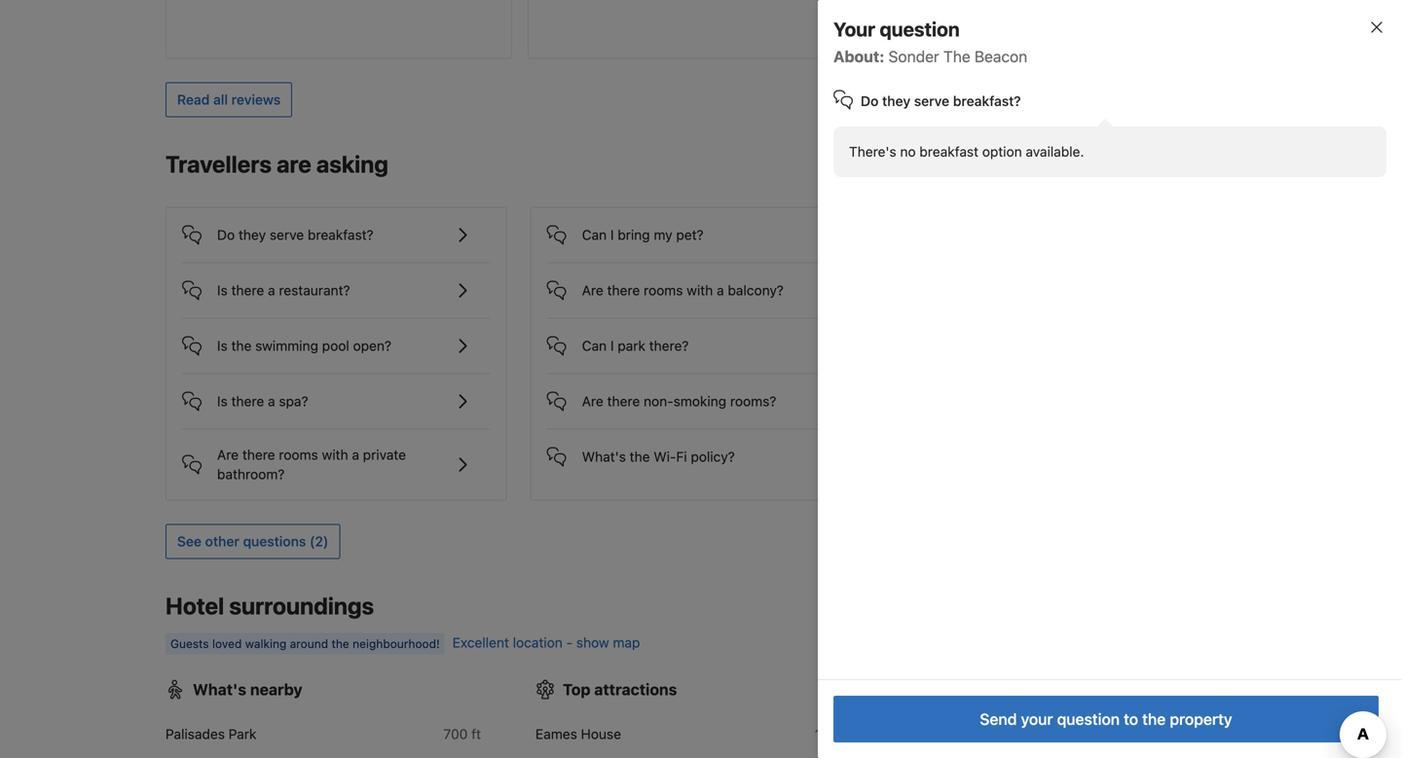 Task type: vqa. For each thing, say whether or not it's contained in the screenshot.
Read more
yes



Task type: describe. For each thing, give the bounding box(es) containing it.
can i park there? button
[[547, 319, 856, 358]]

can i bring my pet? button
[[547, 208, 856, 247]]

what's nearby
[[193, 681, 303, 700]]

top
[[563, 681, 591, 700]]

700
[[444, 727, 468, 743]]

pool
[[322, 338, 349, 354]]

palisades
[[166, 727, 225, 743]]

top attractions
[[563, 681, 677, 700]]

beach
[[995, 727, 1034, 743]]

is the swimming pool open? button
[[182, 319, 491, 358]]

are there rooms with a balcony? button
[[547, 264, 856, 303]]

beaches in the neighbourhood
[[933, 681, 1162, 700]]

no
[[901, 144, 916, 160]]

bring
[[618, 227, 650, 243]]

all
[[213, 92, 228, 108]]

are there non-smoking rooms? button
[[547, 375, 856, 414]]

restaurant?
[[279, 283, 350, 299]]

spa?
[[279, 394, 308, 410]]

are there rooms with a balcony?
[[582, 283, 784, 299]]

more
[[942, 25, 975, 41]]

is for is there a spa?
[[217, 394, 228, 410]]

there's no breakfast option available.
[[849, 144, 1085, 160]]

are for are there rooms with a private bathroom?
[[217, 447, 239, 463]]

is the swimming pool open?
[[217, 338, 392, 354]]

can for can i bring my pet?
[[582, 227, 607, 243]]

ft for what's nearby
[[472, 727, 481, 743]]

they inside "do they serve breakfast?" button
[[239, 227, 266, 243]]

monica
[[946, 727, 991, 743]]

there?
[[649, 338, 689, 354]]

read all reviews button
[[166, 82, 292, 118]]

send your question to the property button
[[834, 696, 1379, 743]]

700 ft
[[444, 727, 481, 743]]

mi
[[836, 727, 851, 743]]

rooms for balcony?
[[644, 283, 683, 299]]

do inside 'your question' dialog
[[861, 93, 879, 109]]

other
[[205, 534, 239, 550]]

available.
[[1026, 144, 1085, 160]]

nearby
[[250, 681, 303, 700]]

do they serve breakfast? button
[[182, 208, 491, 247]]

serve inside button
[[270, 227, 304, 243]]

fi
[[676, 449, 687, 465]]

hotel
[[166, 593, 224, 620]]

a left "balcony?"
[[717, 283, 724, 299]]

read more
[[907, 25, 975, 41]]

what's the wi-fi policy? button
[[547, 430, 856, 469]]

there for is there a restaurant?
[[231, 283, 264, 299]]

park
[[618, 338, 646, 354]]

santa
[[906, 727, 942, 743]]

are there rooms with a private bathroom? button
[[182, 430, 491, 485]]

send
[[980, 711, 1017, 729]]

a inside are there rooms with a private bathroom?
[[352, 447, 359, 463]]

travellers
[[166, 151, 272, 178]]

private
[[363, 447, 406, 463]]

ft for beaches in the neighbourhood
[[1212, 727, 1222, 743]]

the right the in
[[1019, 681, 1043, 700]]

hotel surroundings
[[166, 593, 374, 620]]

see other questions (2) button
[[166, 525, 340, 560]]

questions
[[243, 534, 306, 550]]

question inside your question about: sonder the beacon
[[880, 18, 960, 40]]

option
[[983, 144, 1023, 160]]

neighbourhood
[[1047, 681, 1162, 700]]

what's for what's nearby
[[193, 681, 247, 700]]

what's the wi-fi policy?
[[582, 449, 735, 465]]

policy?
[[691, 449, 735, 465]]

reviews
[[232, 92, 281, 108]]

can i park there?
[[582, 338, 689, 354]]

your question dialog
[[787, 0, 1403, 759]]

the
[[944, 47, 971, 66]]

property
[[1170, 711, 1233, 729]]

(2)
[[310, 534, 329, 550]]

pet?
[[676, 227, 704, 243]]

500
[[1183, 727, 1208, 743]]

asking
[[316, 151, 389, 178]]

can for can i park there?
[[582, 338, 607, 354]]

question inside button
[[1058, 711, 1120, 729]]

breakfast? inside 'your question' dialog
[[953, 93, 1021, 109]]

a left restaurant? at the top left
[[268, 283, 275, 299]]

serve inside 'your question' dialog
[[914, 93, 950, 109]]

read all reviews
[[177, 92, 281, 108]]

your
[[834, 18, 876, 40]]

open?
[[353, 338, 392, 354]]

swimming
[[255, 338, 318, 354]]

non-
[[644, 394, 674, 410]]

see other questions (2)
[[177, 534, 329, 550]]

attractions
[[594, 681, 677, 700]]

my
[[654, 227, 673, 243]]

breakfast? inside button
[[308, 227, 374, 243]]

read for read all reviews
[[177, 92, 210, 108]]

there for are there non-smoking rooms?
[[607, 394, 640, 410]]

a left spa?
[[268, 394, 275, 410]]

i for bring
[[611, 227, 614, 243]]



Task type: locate. For each thing, give the bounding box(es) containing it.
2 vertical spatial are
[[217, 447, 239, 463]]

house
[[581, 727, 621, 743]]

eames house
[[536, 727, 621, 743]]

eames
[[536, 727, 577, 743]]

0 horizontal spatial question
[[880, 18, 960, 40]]

question down neighbourhood in the bottom right of the page
[[1058, 711, 1120, 729]]

1 vertical spatial read
[[177, 92, 210, 108]]

1 vertical spatial rooms
[[279, 447, 318, 463]]

1 vertical spatial serve
[[270, 227, 304, 243]]

travellers are asking
[[166, 151, 389, 178]]

read inside button
[[907, 25, 939, 41]]

there left restaurant? at the top left
[[231, 283, 264, 299]]

serve down sonder
[[914, 93, 950, 109]]

there for are there rooms with a balcony?
[[607, 283, 640, 299]]

to
[[1124, 711, 1139, 729]]

1 is from the top
[[217, 283, 228, 299]]

breakfast
[[920, 144, 979, 160]]

1 vertical spatial i
[[611, 338, 614, 354]]

1 horizontal spatial question
[[1058, 711, 1120, 729]]

there left the non-
[[607, 394, 640, 410]]

what's inside button
[[582, 449, 626, 465]]

1 vertical spatial are
[[582, 394, 604, 410]]

1.5 mi
[[815, 727, 851, 743]]

rooms?
[[731, 394, 777, 410]]

beacon
[[975, 47, 1028, 66]]

1.5
[[815, 727, 833, 743]]

1 vertical spatial can
[[582, 338, 607, 354]]

read for read more
[[907, 25, 939, 41]]

1 vertical spatial they
[[239, 227, 266, 243]]

0 horizontal spatial do they serve breakfast?
[[217, 227, 374, 243]]

0 horizontal spatial do
[[217, 227, 235, 243]]

can left park
[[582, 338, 607, 354]]

breakfast?
[[953, 93, 1021, 109], [308, 227, 374, 243]]

there for is there a spa?
[[231, 394, 264, 410]]

0 vertical spatial do they serve breakfast?
[[861, 93, 1021, 109]]

0 horizontal spatial ft
[[472, 727, 481, 743]]

your question about: sonder the beacon
[[834, 18, 1028, 66]]

do down the travellers
[[217, 227, 235, 243]]

are left the non-
[[582, 394, 604, 410]]

0 horizontal spatial they
[[239, 227, 266, 243]]

the right to
[[1143, 711, 1166, 729]]

i for park
[[611, 338, 614, 354]]

the inside 'send your question to the property' button
[[1143, 711, 1166, 729]]

there's
[[849, 144, 897, 160]]

serve up is there a restaurant?
[[270, 227, 304, 243]]

are
[[582, 283, 604, 299], [582, 394, 604, 410], [217, 447, 239, 463]]

are for are there rooms with a balcony?
[[582, 283, 604, 299]]

1 vertical spatial is
[[217, 338, 228, 354]]

is for is the swimming pool open?
[[217, 338, 228, 354]]

2 vertical spatial is
[[217, 394, 228, 410]]

there for are there rooms with a private bathroom?
[[242, 447, 275, 463]]

0 vertical spatial serve
[[914, 93, 950, 109]]

with for balcony?
[[687, 283, 713, 299]]

is there a restaurant?
[[217, 283, 350, 299]]

a
[[268, 283, 275, 299], [717, 283, 724, 299], [268, 394, 275, 410], [352, 447, 359, 463]]

the left wi-
[[630, 449, 650, 465]]

santa monica beach
[[906, 727, 1034, 743]]

1 horizontal spatial do they serve breakfast?
[[861, 93, 1021, 109]]

0 horizontal spatial breakfast?
[[308, 227, 374, 243]]

0 vertical spatial with
[[687, 283, 713, 299]]

serve
[[914, 93, 950, 109], [270, 227, 304, 243]]

the inside is the swimming pool open? button
[[231, 338, 252, 354]]

are for are there non-smoking rooms?
[[582, 394, 604, 410]]

a left private
[[352, 447, 359, 463]]

1 horizontal spatial do
[[861, 93, 879, 109]]

1 vertical spatial what's
[[193, 681, 247, 700]]

can
[[582, 227, 607, 243], [582, 338, 607, 354]]

is left spa?
[[217, 394, 228, 410]]

do
[[861, 93, 879, 109], [217, 227, 235, 243]]

can i bring my pet?
[[582, 227, 704, 243]]

do they serve breakfast?
[[861, 93, 1021, 109], [217, 227, 374, 243]]

0 vertical spatial breakfast?
[[953, 93, 1021, 109]]

1 horizontal spatial read
[[907, 25, 939, 41]]

1 vertical spatial do they serve breakfast?
[[217, 227, 374, 243]]

are there rooms with a private bathroom?
[[217, 447, 406, 483]]

rooms up bathroom?
[[279, 447, 318, 463]]

0 vertical spatial do
[[861, 93, 879, 109]]

are up can i park there?
[[582, 283, 604, 299]]

palisades park
[[166, 727, 257, 743]]

1 horizontal spatial serve
[[914, 93, 950, 109]]

with inside are there rooms with a private bathroom?
[[322, 447, 348, 463]]

is for is there a restaurant?
[[217, 283, 228, 299]]

read
[[907, 25, 939, 41], [177, 92, 210, 108]]

the inside what's the wi-fi policy? button
[[630, 449, 650, 465]]

read up sonder
[[907, 25, 939, 41]]

1 vertical spatial question
[[1058, 711, 1120, 729]]

are up bathroom?
[[217, 447, 239, 463]]

do inside button
[[217, 227, 235, 243]]

with
[[687, 283, 713, 299], [322, 447, 348, 463]]

they down sonder
[[883, 93, 911, 109]]

see
[[177, 534, 202, 550]]

surroundings
[[229, 593, 374, 620]]

they up is there a restaurant?
[[239, 227, 266, 243]]

1 horizontal spatial breakfast?
[[953, 93, 1021, 109]]

1 vertical spatial do
[[217, 227, 235, 243]]

1 ft from the left
[[472, 727, 481, 743]]

can left bring
[[582, 227, 607, 243]]

what's
[[582, 449, 626, 465], [193, 681, 247, 700]]

0 vertical spatial question
[[880, 18, 960, 40]]

2 can from the top
[[582, 338, 607, 354]]

question
[[880, 18, 960, 40], [1058, 711, 1120, 729]]

is
[[217, 283, 228, 299], [217, 338, 228, 354], [217, 394, 228, 410]]

rooms for private
[[279, 447, 318, 463]]

read left all
[[177, 92, 210, 108]]

i left bring
[[611, 227, 614, 243]]

1 i from the top
[[611, 227, 614, 243]]

0 vertical spatial are
[[582, 283, 604, 299]]

what's up palisades park
[[193, 681, 247, 700]]

1 can from the top
[[582, 227, 607, 243]]

is there a restaurant? button
[[182, 264, 491, 303]]

is there a spa?
[[217, 394, 308, 410]]

do they serve breakfast? inside 'your question' dialog
[[861, 93, 1021, 109]]

rooms down my
[[644, 283, 683, 299]]

0 vertical spatial what's
[[582, 449, 626, 465]]

i
[[611, 227, 614, 243], [611, 338, 614, 354]]

there up park
[[607, 283, 640, 299]]

breakfast? down beacon
[[953, 93, 1021, 109]]

0 vertical spatial i
[[611, 227, 614, 243]]

ft right "700" at the left of the page
[[472, 727, 481, 743]]

0 vertical spatial read
[[907, 25, 939, 41]]

is there a spa? button
[[182, 375, 491, 414]]

are there non-smoking rooms?
[[582, 394, 777, 410]]

0 horizontal spatial read
[[177, 92, 210, 108]]

i left park
[[611, 338, 614, 354]]

balcony?
[[728, 283, 784, 299]]

sonder
[[889, 47, 940, 66]]

with for private
[[322, 447, 348, 463]]

2 ft from the left
[[1212, 727, 1222, 743]]

read more button
[[907, 23, 975, 43]]

0 vertical spatial can
[[582, 227, 607, 243]]

1 horizontal spatial what's
[[582, 449, 626, 465]]

smoking
[[674, 394, 727, 410]]

the left swimming
[[231, 338, 252, 354]]

read inside 'button'
[[177, 92, 210, 108]]

2 is from the top
[[217, 338, 228, 354]]

question up sonder
[[880, 18, 960, 40]]

what's for what's the wi-fi policy?
[[582, 449, 626, 465]]

there inside are there rooms with a private bathroom?
[[242, 447, 275, 463]]

your
[[1021, 711, 1054, 729]]

what's left wi-
[[582, 449, 626, 465]]

do they serve breakfast? up is there a restaurant?
[[217, 227, 374, 243]]

1 horizontal spatial with
[[687, 283, 713, 299]]

beaches
[[933, 681, 998, 700]]

1 horizontal spatial rooms
[[644, 283, 683, 299]]

0 vertical spatial rooms
[[644, 283, 683, 299]]

ft
[[472, 727, 481, 743], [1212, 727, 1222, 743]]

there left spa?
[[231, 394, 264, 410]]

rooms inside are there rooms with a private bathroom?
[[279, 447, 318, 463]]

0 vertical spatial is
[[217, 283, 228, 299]]

in
[[1001, 681, 1015, 700]]

about:
[[834, 47, 885, 66]]

0 vertical spatial they
[[883, 93, 911, 109]]

2 i from the top
[[611, 338, 614, 354]]

1 vertical spatial with
[[322, 447, 348, 463]]

1 horizontal spatial they
[[883, 93, 911, 109]]

there
[[231, 283, 264, 299], [607, 283, 640, 299], [231, 394, 264, 410], [607, 394, 640, 410], [242, 447, 275, 463]]

with up can i park there? button
[[687, 283, 713, 299]]

are inside are there rooms with a private bathroom?
[[217, 447, 239, 463]]

1 vertical spatial breakfast?
[[308, 227, 374, 243]]

is left restaurant? at the top left
[[217, 283, 228, 299]]

0 horizontal spatial what's
[[193, 681, 247, 700]]

bathroom?
[[217, 467, 285, 483]]

breakfast? up is there a restaurant? button
[[308, 227, 374, 243]]

do they serve breakfast? inside button
[[217, 227, 374, 243]]

ft right 500
[[1212, 727, 1222, 743]]

500 ft
[[1183, 727, 1222, 743]]

they inside 'your question' dialog
[[883, 93, 911, 109]]

send your question to the property
[[980, 711, 1233, 729]]

0 horizontal spatial with
[[322, 447, 348, 463]]

are
[[277, 151, 311, 178]]

do they serve breakfast? down the the
[[861, 93, 1021, 109]]

is left swimming
[[217, 338, 228, 354]]

do down the about:
[[861, 93, 879, 109]]

0 horizontal spatial rooms
[[279, 447, 318, 463]]

park
[[229, 727, 257, 743]]

3 is from the top
[[217, 394, 228, 410]]

0 horizontal spatial serve
[[270, 227, 304, 243]]

with left private
[[322, 447, 348, 463]]

1 horizontal spatial ft
[[1212, 727, 1222, 743]]

there up bathroom?
[[242, 447, 275, 463]]



